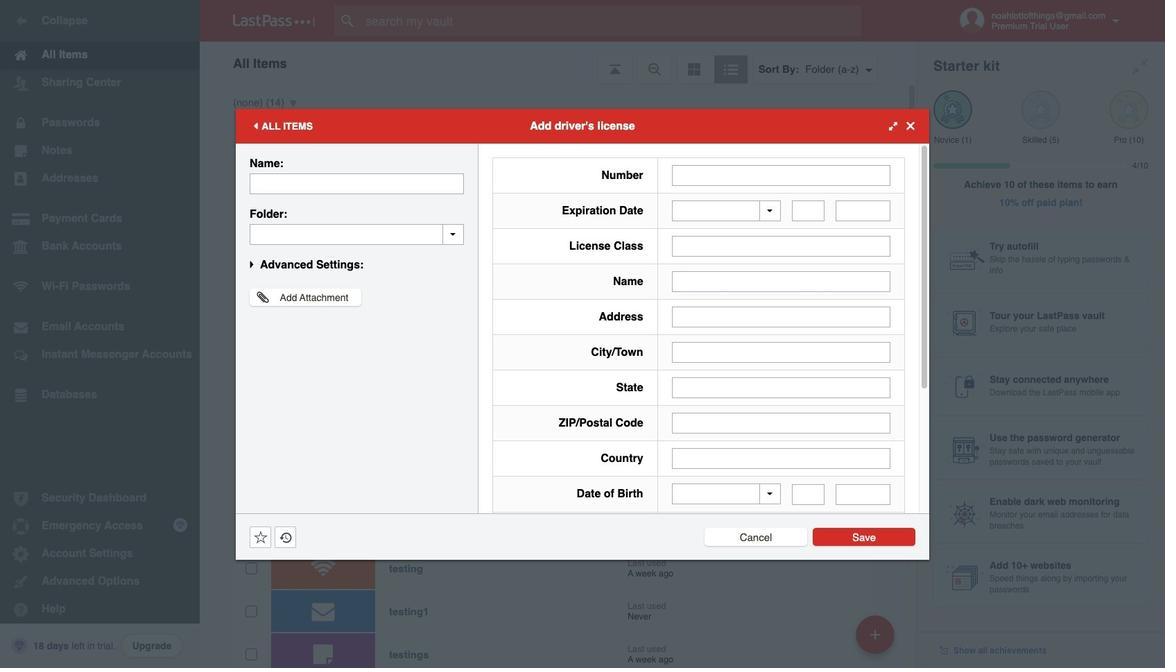 Task type: describe. For each thing, give the bounding box(es) containing it.
lastpass image
[[233, 15, 315, 27]]

new item navigation
[[852, 611, 904, 668]]

Search search field
[[334, 6, 889, 36]]



Task type: vqa. For each thing, say whether or not it's contained in the screenshot.
New item 'element'
no



Task type: locate. For each thing, give the bounding box(es) containing it.
None text field
[[672, 165, 891, 186], [836, 201, 891, 221], [672, 236, 891, 257], [672, 378, 891, 398], [672, 413, 891, 434], [672, 448, 891, 469], [793, 484, 825, 505], [836, 484, 891, 505], [672, 165, 891, 186], [836, 201, 891, 221], [672, 236, 891, 257], [672, 378, 891, 398], [672, 413, 891, 434], [672, 448, 891, 469], [793, 484, 825, 505], [836, 484, 891, 505]]

new item image
[[871, 630, 881, 639]]

None text field
[[250, 173, 464, 194], [793, 201, 825, 221], [250, 224, 464, 245], [672, 271, 891, 292], [672, 307, 891, 328], [672, 342, 891, 363], [250, 173, 464, 194], [793, 201, 825, 221], [250, 224, 464, 245], [672, 271, 891, 292], [672, 307, 891, 328], [672, 342, 891, 363]]

vault options navigation
[[200, 42, 917, 83]]

search my vault text field
[[334, 6, 889, 36]]

main navigation navigation
[[0, 0, 200, 668]]

dialog
[[236, 109, 930, 668]]



